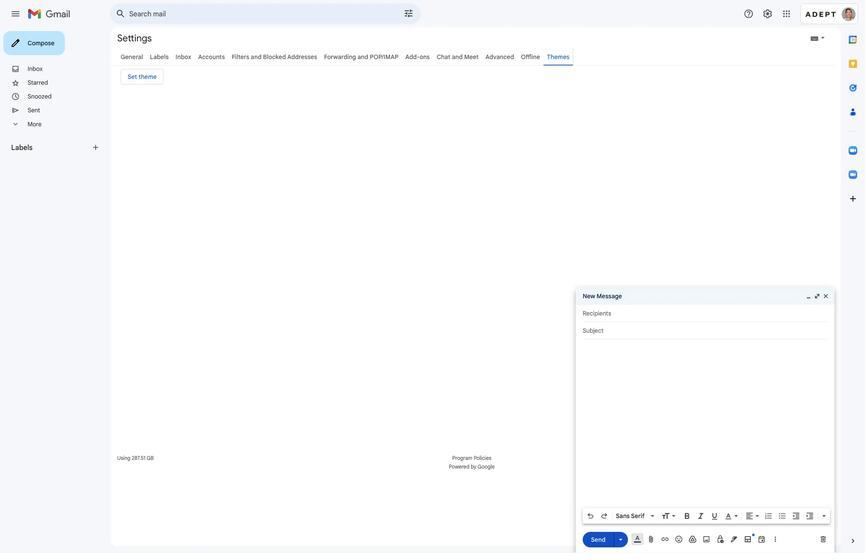 Task type: vqa. For each thing, say whether or not it's contained in the screenshot.
CELL associated with fifth Row
no



Task type: describe. For each thing, give the bounding box(es) containing it.
Message Body text field
[[583, 344, 828, 506]]

program policies powered by google
[[449, 455, 495, 470]]

labels link
[[150, 53, 169, 61]]

undo ‪(⌘z)‬ image
[[587, 512, 595, 521]]

287.51
[[132, 455, 146, 462]]

add-ons link
[[406, 53, 430, 61]]

filters and blocked addresses
[[232, 53, 317, 61]]

google link
[[478, 463, 495, 471]]

compose
[[28, 39, 55, 47]]

more button
[[0, 117, 104, 131]]

labels for labels link
[[150, 53, 169, 61]]

sent link
[[28, 107, 40, 114]]

set theme
[[128, 73, 157, 81]]

serif
[[631, 512, 645, 520]]

chat and meet link
[[437, 53, 479, 61]]

insert link ‪(⌘k)‬ image
[[661, 535, 670, 544]]

ons
[[420, 53, 430, 61]]

themes link
[[547, 53, 570, 61]]

labels navigation
[[0, 28, 110, 553]]

gmail image
[[28, 5, 75, 22]]

and for chat
[[452, 53, 463, 61]]

filters
[[232, 53, 249, 61]]

select a layout image
[[744, 535, 753, 544]]

indent less ‪(⌘[)‬ image
[[792, 512, 801, 521]]

advanced search options image
[[400, 5, 418, 22]]

program policies link
[[453, 455, 492, 462]]

accounts
[[198, 53, 225, 61]]

gb
[[147, 455, 154, 462]]

using
[[117, 455, 130, 462]]

pop/imap
[[370, 53, 399, 61]]

more
[[28, 120, 42, 128]]

select input tool image
[[821, 35, 826, 41]]

insert files using drive image
[[689, 535, 697, 544]]

starred
[[28, 79, 48, 86]]

more send options image
[[617, 536, 625, 544]]

by
[[471, 464, 477, 470]]

chat and meet
[[437, 53, 479, 61]]

insert signature image
[[730, 535, 739, 544]]

program
[[453, 455, 473, 462]]

add-ons
[[406, 53, 430, 61]]

add-
[[406, 53, 420, 61]]

main menu image
[[10, 9, 21, 19]]

and for forwarding
[[358, 53, 369, 61]]

addresses
[[287, 53, 317, 61]]

accounts link
[[198, 53, 225, 61]]

advanced
[[486, 53, 514, 61]]

sent
[[28, 107, 40, 114]]

starred link
[[28, 79, 48, 86]]

close image
[[823, 293, 830, 300]]

offline link
[[521, 53, 540, 61]]

general link
[[121, 53, 143, 61]]

new message dialog
[[576, 288, 835, 553]]

send button
[[583, 532, 614, 548]]

set
[[128, 73, 137, 81]]

filters and blocked addresses link
[[232, 53, 317, 61]]

sans serif option
[[615, 512, 650, 521]]

compose button
[[3, 31, 65, 55]]

snoozed link
[[28, 93, 52, 100]]

discard draft ‪(⌘⇧d)‬ image
[[820, 535, 828, 544]]



Task type: locate. For each thing, give the bounding box(es) containing it.
toggle confidential mode image
[[716, 535, 725, 544]]

inbox link up starred link
[[28, 65, 43, 73]]

pop out image
[[814, 293, 821, 300]]

theme
[[139, 73, 157, 81]]

sans
[[616, 512, 630, 520]]

using 287.51 gb
[[117, 455, 154, 462]]

and
[[251, 53, 262, 61], [358, 53, 369, 61], [452, 53, 463, 61]]

chat
[[437, 53, 451, 61]]

send
[[591, 536, 606, 544]]

numbered list ‪(⌘⇧7)‬ image
[[765, 512, 773, 521]]

set theme button
[[121, 69, 164, 85]]

1 horizontal spatial labels
[[150, 53, 169, 61]]

3 and from the left
[[452, 53, 463, 61]]

recipients
[[583, 310, 612, 317]]

tab list
[[842, 28, 866, 522]]

1 vertical spatial inbox
[[28, 65, 43, 73]]

labels heading
[[11, 143, 91, 152]]

snoozed
[[28, 93, 52, 100]]

labels for "labels" heading
[[11, 143, 33, 152]]

new message
[[583, 292, 622, 300]]

themes
[[547, 53, 570, 61]]

2 horizontal spatial and
[[452, 53, 463, 61]]

italic ‪(⌘i)‬ image
[[697, 512, 706, 521]]

attach files image
[[647, 535, 656, 544]]

message
[[597, 292, 622, 300]]

inbox
[[176, 53, 191, 61], [28, 65, 43, 73]]

set up a time to meet image
[[758, 535, 766, 544]]

inbox up starred link
[[28, 65, 43, 73]]

0 vertical spatial inbox
[[176, 53, 191, 61]]

Search mail text field
[[129, 9, 380, 18]]

blocked
[[263, 53, 286, 61]]

support image
[[744, 9, 754, 19]]

inbox link right labels link
[[176, 53, 191, 61]]

policies
[[474, 455, 492, 462]]

inbox right labels link
[[176, 53, 191, 61]]

offline
[[521, 53, 540, 61]]

1 horizontal spatial and
[[358, 53, 369, 61]]

powered
[[449, 464, 470, 470]]

bold ‪(⌘b)‬ image
[[683, 512, 692, 521]]

more options image
[[773, 535, 779, 544]]

labels down more on the top left of page
[[11, 143, 33, 152]]

more formatting options image
[[820, 512, 829, 521]]

forwarding and pop/imap link
[[324, 53, 399, 61]]

bulleted list ‪(⌘⇧8)‬ image
[[779, 512, 787, 521]]

advanced link
[[486, 53, 514, 61]]

1 and from the left
[[251, 53, 262, 61]]

inbox inside 'labels' navigation
[[28, 65, 43, 73]]

0 horizontal spatial inbox
[[28, 65, 43, 73]]

settings image
[[763, 9, 773, 19]]

forwarding
[[324, 53, 356, 61]]

and right filters
[[251, 53, 262, 61]]

footer containing using
[[110, 454, 835, 471]]

inbox for bottommost inbox link
[[28, 65, 43, 73]]

search mail image
[[113, 6, 129, 22]]

labels
[[150, 53, 169, 61], [11, 143, 33, 152]]

and right chat
[[452, 53, 463, 61]]

meet
[[464, 53, 479, 61]]

new
[[583, 292, 596, 300]]

indent more ‪(⌘])‬ image
[[806, 512, 815, 521]]

and left pop/imap
[[358, 53, 369, 61]]

Subject field
[[583, 327, 828, 335]]

sans serif
[[616, 512, 645, 520]]

1 horizontal spatial inbox
[[176, 53, 191, 61]]

general
[[121, 53, 143, 61]]

insert photo image
[[703, 535, 711, 544]]

1 vertical spatial labels
[[11, 143, 33, 152]]

insert emoji ‪(⌘⇧2)‬ image
[[675, 535, 684, 544]]

and for filters
[[251, 53, 262, 61]]

None search field
[[110, 3, 421, 24]]

inbox link
[[176, 53, 191, 61], [28, 65, 43, 73]]

0 vertical spatial inbox link
[[176, 53, 191, 61]]

0 horizontal spatial inbox link
[[28, 65, 43, 73]]

2 and from the left
[[358, 53, 369, 61]]

formatting options toolbar
[[583, 509, 831, 524]]

redo ‪(⌘y)‬ image
[[600, 512, 609, 521]]

labels inside navigation
[[11, 143, 33, 152]]

1 vertical spatial inbox link
[[28, 65, 43, 73]]

minimize image
[[806, 293, 813, 300]]

google
[[478, 464, 495, 470]]

1 horizontal spatial inbox link
[[176, 53, 191, 61]]

forwarding and pop/imap
[[324, 53, 399, 61]]

settings
[[117, 32, 152, 44]]

0 vertical spatial labels
[[150, 53, 169, 61]]

labels up theme at the top of page
[[150, 53, 169, 61]]

0 horizontal spatial labels
[[11, 143, 33, 152]]

inbox for the top inbox link
[[176, 53, 191, 61]]

underline ‪(⌘u)‬ image
[[711, 512, 719, 521]]

0 horizontal spatial and
[[251, 53, 262, 61]]

footer
[[110, 454, 835, 471]]



